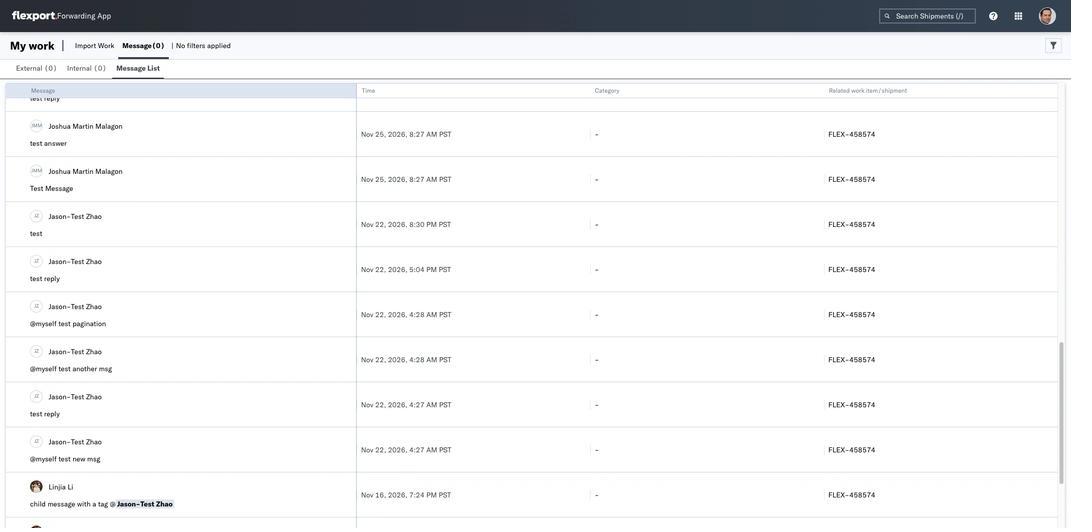 Task type: describe. For each thing, give the bounding box(es) containing it.
6 458574 from the top
[[850, 310, 876, 319]]

1 8:27 from the top
[[410, 130, 425, 139]]

3 flex- from the top
[[829, 175, 850, 184]]

2 z from the top
[[36, 258, 39, 264]]

test reply for nov 22, 2026, 4:27 am pst
[[30, 409, 60, 419]]

2 flex- 458574 from the top
[[829, 130, 876, 139]]

message
[[48, 500, 75, 509]]

3 z from the top
[[36, 303, 39, 309]]

nov 22, 2026, 4:27 am pst for test reply
[[361, 400, 452, 409]]

import work button
[[71, 32, 118, 59]]

internal (0)
[[67, 64, 107, 73]]

10 - from the top
[[595, 490, 599, 499]]

pm for 8:30
[[427, 220, 437, 229]]

6 j z from the top
[[34, 438, 39, 445]]

2 22, from the top
[[375, 265, 386, 274]]

2 458574 from the top
[[850, 130, 876, 139]]

9 2026, from the top
[[388, 445, 408, 454]]

4 j z from the top
[[34, 348, 39, 354]]

list
[[148, 64, 160, 73]]

10 458574 from the top
[[850, 490, 876, 499]]

new
[[73, 455, 85, 464]]

1 malagon from the top
[[95, 76, 123, 85]]

3 nov from the top
[[361, 175, 374, 184]]

8:29
[[410, 84, 425, 93]]

resize handle column header for time
[[578, 84, 590, 528]]

msg for @myself test new msg
[[87, 455, 100, 464]]

3 malagon from the top
[[95, 167, 123, 176]]

4 z from the top
[[36, 348, 39, 354]]

3 j z from the top
[[34, 303, 39, 309]]

reply for nov 22, 2026, 5:04 pm pst
[[44, 274, 60, 283]]

7 am from the top
[[427, 445, 438, 454]]

3 - from the top
[[595, 175, 599, 184]]

3 joshua from the top
[[49, 167, 71, 176]]

2 joshua from the top
[[49, 122, 71, 131]]

2 - from the top
[[595, 130, 599, 139]]

test answer
[[30, 139, 67, 148]]

1 joshua from the top
[[49, 76, 71, 85]]

3 flex- 458574 from the top
[[829, 175, 876, 184]]

resize handle column header for message
[[345, 84, 357, 528]]

pm for 7:24
[[427, 490, 437, 499]]

1 2026, from the top
[[388, 84, 408, 93]]

nov 22, 2026, 4:28 am pst for @myself test pagination
[[361, 310, 452, 319]]

8 2026, from the top
[[388, 400, 408, 409]]

nov 22, 2026, 4:27 am pst for new
[[361, 445, 452, 454]]

tag
[[98, 500, 108, 509]]

internal (0) button
[[63, 59, 112, 79]]

no
[[176, 41, 185, 50]]

1 am from the top
[[427, 84, 438, 93]]

4 am from the top
[[427, 310, 438, 319]]

7 nov from the top
[[361, 355, 374, 364]]

5 - from the top
[[595, 265, 599, 274]]

3 2026, from the top
[[388, 175, 408, 184]]

4 22, from the top
[[375, 355, 386, 364]]

2 malagon from the top
[[95, 122, 123, 131]]

2 am from the top
[[427, 130, 438, 139]]

message down answer in the left top of the page
[[45, 184, 73, 193]]

item/shipment
[[866, 87, 907, 94]]

category
[[595, 87, 620, 94]]

another
[[73, 364, 97, 373]]

linjia
[[49, 482, 66, 491]]

4 nov from the top
[[361, 220, 374, 229]]

forwarding
[[57, 11, 95, 21]]

4:28 for msg
[[410, 355, 425, 364]]

8:30
[[410, 220, 425, 229]]

3 458574 from the top
[[850, 175, 876, 184]]

4 jason-test zhao from the top
[[49, 347, 102, 356]]

6 2026, from the top
[[388, 310, 408, 319]]

message for message
[[31, 87, 55, 94]]

1 z from the top
[[36, 213, 39, 219]]

message list button
[[112, 59, 164, 79]]

1 martin from the top
[[73, 76, 94, 85]]

2 nov from the top
[[361, 130, 374, 139]]

work for related
[[852, 87, 865, 94]]

4 flex- from the top
[[829, 220, 850, 229]]

related
[[829, 87, 850, 94]]

8 nov from the top
[[361, 400, 374, 409]]

nov 22, 2026, 4:28 am pst for msg
[[361, 355, 452, 364]]

Search Shipments (/) text field
[[880, 9, 976, 24]]

a
[[93, 500, 96, 509]]

2 25, from the top
[[375, 130, 386, 139]]

@myself test another msg
[[30, 364, 112, 373]]

9 nov from the top
[[361, 445, 374, 454]]

external
[[16, 64, 42, 73]]

2 joshua martin malagon from the top
[[49, 122, 123, 131]]

|
[[171, 41, 174, 50]]

5 2026, from the top
[[388, 265, 408, 274]]

9 flex- from the top
[[829, 445, 850, 454]]

test reply for nov 25, 2026, 8:29 am pst
[[30, 94, 60, 103]]

7 2026, from the top
[[388, 355, 408, 364]]

resize handle column header for related work item/shipment
[[1046, 84, 1058, 528]]

9 flex- 458574 from the top
[[829, 445, 876, 454]]

import work
[[75, 41, 114, 50]]

5 22, from the top
[[375, 400, 386, 409]]

reply for nov 22, 2026, 4:27 am pst
[[44, 409, 60, 419]]

4 flex- 458574 from the top
[[829, 220, 876, 229]]

9 458574 from the top
[[850, 445, 876, 454]]

1 458574 from the top
[[850, 84, 876, 93]]

2 2026, from the top
[[388, 130, 408, 139]]

message list
[[116, 64, 160, 73]]

5 z from the top
[[36, 393, 39, 400]]

forwarding app
[[57, 11, 111, 21]]

10 flex- 458574 from the top
[[829, 490, 876, 499]]

(0) for external (0)
[[44, 64, 57, 73]]

my work
[[10, 39, 55, 53]]

test message
[[30, 184, 73, 193]]

work for my
[[29, 39, 55, 53]]

5 flex- 458574 from the top
[[829, 265, 876, 274]]

5 j z from the top
[[34, 393, 39, 400]]

msg for @myself test another msg
[[99, 364, 112, 373]]

1 j z from the top
[[34, 213, 39, 219]]

@
[[110, 500, 116, 509]]

linjia li
[[49, 482, 73, 491]]

answer
[[44, 139, 67, 148]]

6 flex- 458574 from the top
[[829, 310, 876, 319]]

8 458574 from the top
[[850, 400, 876, 409]]

3 jason-test zhao from the top
[[49, 302, 102, 311]]

25, for reply
[[375, 84, 386, 93]]

@myself test pagination
[[30, 319, 106, 328]]

1 flex- from the top
[[829, 84, 850, 93]]

1 - from the top
[[595, 84, 599, 93]]

pm for 5:04
[[427, 265, 437, 274]]



Task type: locate. For each thing, give the bounding box(es) containing it.
8 - from the top
[[595, 400, 599, 409]]

0 vertical spatial 4:27
[[410, 400, 425, 409]]

joshua martin malagon up test message
[[49, 167, 123, 176]]

my
[[10, 39, 26, 53]]

1 vertical spatial nov 22, 2026, 4:27 am pst
[[361, 445, 452, 454]]

external (0) button
[[12, 59, 63, 79]]

1 nov from the top
[[361, 84, 374, 93]]

1 vertical spatial nov 25, 2026, 8:27 am pst
[[361, 175, 452, 184]]

nov 22, 2026, 8:30 pm pst
[[361, 220, 451, 229]]

(0) inside button
[[94, 64, 107, 73]]

test reply for nov 22, 2026, 5:04 pm pst
[[30, 274, 60, 283]]

martin
[[73, 76, 94, 85], [73, 122, 94, 131], [73, 167, 94, 176]]

test
[[30, 184, 43, 193], [71, 212, 84, 221], [71, 257, 84, 266], [71, 302, 84, 311], [71, 347, 84, 356], [71, 392, 84, 401], [71, 437, 84, 446], [140, 500, 154, 509]]

j z
[[34, 213, 39, 219], [34, 258, 39, 264], [34, 303, 39, 309], [34, 348, 39, 354], [34, 393, 39, 400], [34, 438, 39, 445]]

0 vertical spatial malagon
[[95, 76, 123, 85]]

reply for nov 25, 2026, 8:29 am pst
[[44, 94, 60, 103]]

2 test reply from the top
[[30, 274, 60, 283]]

2 nov 22, 2026, 4:27 am pst from the top
[[361, 445, 452, 454]]

message for message list
[[116, 64, 146, 73]]

6 22, from the top
[[375, 445, 386, 454]]

jason-
[[49, 212, 71, 221], [49, 257, 71, 266], [49, 302, 71, 311], [49, 347, 71, 356], [49, 392, 71, 401], [49, 437, 71, 446], [117, 500, 140, 509]]

flexport. image
[[12, 11, 57, 21]]

@myself up the linjia at the bottom of the page
[[30, 455, 57, 464]]

5 nov from the top
[[361, 265, 374, 274]]

child message with a tag @ jason-test zhao
[[30, 500, 173, 509]]

0 vertical spatial nov 25, 2026, 8:27 am pst
[[361, 130, 452, 139]]

8:27 up the 8:30
[[410, 175, 425, 184]]

4 - from the top
[[595, 220, 599, 229]]

2 vertical spatial 25,
[[375, 175, 386, 184]]

7:24
[[410, 490, 425, 499]]

@myself for @myself test pagination
[[30, 319, 57, 328]]

(0) right external
[[44, 64, 57, 73]]

0 vertical spatial martin
[[73, 76, 94, 85]]

0 vertical spatial @myself
[[30, 319, 57, 328]]

4 resize handle column header from the left
[[1046, 84, 1058, 528]]

5 flex- from the top
[[829, 265, 850, 274]]

1 vertical spatial joshua
[[49, 122, 71, 131]]

2 vertical spatial joshua martin malagon
[[49, 167, 123, 176]]

(0) for internal (0)
[[94, 64, 107, 73]]

8 flex- from the top
[[829, 400, 850, 409]]

import
[[75, 41, 96, 50]]

nov 25, 2026, 8:29 am pst
[[361, 84, 452, 93]]

1 vertical spatial joshua martin malagon
[[49, 122, 123, 131]]

nov 25, 2026, 8:27 am pst up the nov 22, 2026, 8:30 pm pst on the left top
[[361, 175, 452, 184]]

app
[[97, 11, 111, 21]]

7 - from the top
[[595, 355, 599, 364]]

1 joshua martin malagon from the top
[[49, 76, 123, 85]]

4 2026, from the top
[[388, 220, 408, 229]]

resize handle column header
[[345, 84, 357, 528], [578, 84, 590, 528], [812, 84, 824, 528], [1046, 84, 1058, 528]]

25,
[[375, 84, 386, 93], [375, 130, 386, 139], [375, 175, 386, 184]]

2 jason-test zhao from the top
[[49, 257, 102, 266]]

li
[[68, 482, 73, 491]]

4:27 for test reply
[[410, 400, 425, 409]]

pm
[[427, 220, 437, 229], [427, 265, 437, 274], [427, 490, 437, 499]]

0 vertical spatial 25,
[[375, 84, 386, 93]]

joshua down internal
[[49, 76, 71, 85]]

6 jason-test zhao from the top
[[49, 437, 102, 446]]

5 am from the top
[[427, 355, 438, 364]]

1 vertical spatial test reply
[[30, 274, 60, 283]]

0 vertical spatial nov 22, 2026, 4:28 am pst
[[361, 310, 452, 319]]

(0) left '|'
[[152, 41, 165, 50]]

4:27 for new
[[410, 445, 425, 454]]

458574
[[850, 84, 876, 93], [850, 130, 876, 139], [850, 175, 876, 184], [850, 220, 876, 229], [850, 265, 876, 274], [850, 310, 876, 319], [850, 355, 876, 364], [850, 400, 876, 409], [850, 445, 876, 454], [850, 490, 876, 499]]

am
[[427, 84, 438, 93], [427, 130, 438, 139], [427, 175, 438, 184], [427, 310, 438, 319], [427, 355, 438, 364], [427, 400, 438, 409], [427, 445, 438, 454]]

@myself left pagination in the left bottom of the page
[[30, 319, 57, 328]]

zhao
[[86, 212, 102, 221], [86, 257, 102, 266], [86, 302, 102, 311], [86, 347, 102, 356], [86, 392, 102, 401], [86, 437, 102, 446], [156, 500, 173, 509]]

2 4:28 from the top
[[410, 355, 425, 364]]

2 j m m from the top
[[31, 168, 42, 174]]

0 vertical spatial test reply
[[30, 94, 60, 103]]

1 vertical spatial msg
[[87, 455, 100, 464]]

msg
[[99, 364, 112, 373], [87, 455, 100, 464]]

1 test reply from the top
[[30, 94, 60, 103]]

(0) for message (0)
[[152, 41, 165, 50]]

0 vertical spatial joshua
[[49, 76, 71, 85]]

1 horizontal spatial (0)
[[94, 64, 107, 73]]

2 nov 22, 2026, 4:28 am pst from the top
[[361, 355, 452, 364]]

2 flex- from the top
[[829, 130, 850, 139]]

j m m up test message
[[31, 168, 42, 174]]

2 nov 25, 2026, 8:27 am pst from the top
[[361, 175, 452, 184]]

@myself test new msg
[[30, 455, 100, 464]]

1 nov 25, 2026, 8:27 am pst from the top
[[361, 130, 452, 139]]

1 vertical spatial 25,
[[375, 130, 386, 139]]

1 vertical spatial @myself
[[30, 364, 57, 373]]

reply
[[44, 94, 60, 103], [44, 274, 60, 283], [44, 409, 60, 419]]

1 vertical spatial work
[[852, 87, 865, 94]]

0 vertical spatial msg
[[99, 364, 112, 373]]

3 martin from the top
[[73, 167, 94, 176]]

jason-test zhao
[[49, 212, 102, 221], [49, 257, 102, 266], [49, 302, 102, 311], [49, 347, 102, 356], [49, 392, 102, 401], [49, 437, 102, 446]]

0 horizontal spatial (0)
[[44, 64, 57, 73]]

3 22, from the top
[[375, 310, 386, 319]]

4:28
[[410, 310, 425, 319], [410, 355, 425, 364]]

message up message list
[[122, 41, 152, 50]]

pm right the 8:30
[[427, 220, 437, 229]]

3 resize handle column header from the left
[[812, 84, 824, 528]]

1 22, from the top
[[375, 220, 386, 229]]

nov 22, 2026, 5:04 pm pst
[[361, 265, 451, 274]]

5 458574 from the top
[[850, 265, 876, 274]]

child
[[30, 500, 46, 509]]

-
[[595, 84, 599, 93], [595, 130, 599, 139], [595, 175, 599, 184], [595, 220, 599, 229], [595, 265, 599, 274], [595, 310, 599, 319], [595, 355, 599, 364], [595, 400, 599, 409], [595, 445, 599, 454], [595, 490, 599, 499]]

(0) right internal
[[94, 64, 107, 73]]

2 horizontal spatial (0)
[[152, 41, 165, 50]]

work
[[98, 41, 114, 50]]

nov 16, 2026, 7:24 pm pst
[[361, 490, 451, 499]]

2026,
[[388, 84, 408, 93], [388, 130, 408, 139], [388, 175, 408, 184], [388, 220, 408, 229], [388, 265, 408, 274], [388, 310, 408, 319], [388, 355, 408, 364], [388, 400, 408, 409], [388, 445, 408, 454], [388, 490, 408, 499]]

6 am from the top
[[427, 400, 438, 409]]

@myself for @myself test another msg
[[30, 364, 57, 373]]

2 vertical spatial malagon
[[95, 167, 123, 176]]

nov 25, 2026, 8:27 am pst down nov 25, 2026, 8:29 am pst
[[361, 130, 452, 139]]

message
[[122, 41, 152, 50], [116, 64, 146, 73], [31, 87, 55, 94], [45, 184, 73, 193]]

flex-
[[829, 84, 850, 93], [829, 130, 850, 139], [829, 175, 850, 184], [829, 220, 850, 229], [829, 265, 850, 274], [829, 310, 850, 319], [829, 355, 850, 364], [829, 400, 850, 409], [829, 445, 850, 454], [829, 490, 850, 499]]

pagination
[[73, 319, 106, 328]]

m
[[33, 122, 38, 129], [38, 122, 42, 129], [33, 168, 38, 174], [38, 168, 42, 174]]

work up external (0) at the left top of the page
[[29, 39, 55, 53]]

1 nov 22, 2026, 4:28 am pst from the top
[[361, 310, 452, 319]]

pm right 5:04
[[427, 265, 437, 274]]

2 vertical spatial pm
[[427, 490, 437, 499]]

joshua up answer in the left top of the page
[[49, 122, 71, 131]]

2 8:27 from the top
[[410, 175, 425, 184]]

test reply
[[30, 94, 60, 103], [30, 274, 60, 283], [30, 409, 60, 419]]

pm right 7:24
[[427, 490, 437, 499]]

time
[[362, 87, 375, 94]]

| no filters applied
[[171, 41, 231, 50]]

1 vertical spatial martin
[[73, 122, 94, 131]]

work
[[29, 39, 55, 53], [852, 87, 865, 94]]

1 reply from the top
[[44, 94, 60, 103]]

0 vertical spatial nov 22, 2026, 4:27 am pst
[[361, 400, 452, 409]]

8:27 down the 8:29
[[410, 130, 425, 139]]

4 458574 from the top
[[850, 220, 876, 229]]

nov
[[361, 84, 374, 93], [361, 130, 374, 139], [361, 175, 374, 184], [361, 220, 374, 229], [361, 265, 374, 274], [361, 310, 374, 319], [361, 355, 374, 364], [361, 400, 374, 409], [361, 445, 374, 454], [361, 490, 374, 499]]

work right related
[[852, 87, 865, 94]]

j m m
[[31, 122, 42, 129], [31, 168, 42, 174]]

(0)
[[152, 41, 165, 50], [44, 64, 57, 73], [94, 64, 107, 73]]

reply up @myself test new msg
[[44, 409, 60, 419]]

joshua martin malagon up answer in the left top of the page
[[49, 122, 123, 131]]

4:27
[[410, 400, 425, 409], [410, 445, 425, 454]]

1 vertical spatial nov 22, 2026, 4:28 am pst
[[361, 355, 452, 364]]

8 flex- 458574 from the top
[[829, 400, 876, 409]]

2 @myself from the top
[[30, 364, 57, 373]]

reply down external (0) 'button'
[[44, 94, 60, 103]]

@myself
[[30, 319, 57, 328], [30, 364, 57, 373], [30, 455, 57, 464]]

joshua martin malagon
[[49, 76, 123, 85], [49, 122, 123, 131], [49, 167, 123, 176]]

0 vertical spatial reply
[[44, 94, 60, 103]]

joshua up test message
[[49, 167, 71, 176]]

0 vertical spatial joshua martin malagon
[[49, 76, 123, 85]]

4:28 for @myself test pagination
[[410, 310, 425, 319]]

1 vertical spatial 8:27
[[410, 175, 425, 184]]

malagon
[[95, 76, 123, 85], [95, 122, 123, 131], [95, 167, 123, 176]]

1 resize handle column header from the left
[[345, 84, 357, 528]]

6 flex- from the top
[[829, 310, 850, 319]]

test
[[30, 94, 42, 103], [30, 139, 42, 148], [30, 229, 42, 238], [30, 274, 42, 283], [58, 319, 71, 328], [58, 364, 71, 373], [30, 409, 42, 419], [58, 455, 71, 464]]

message for message (0)
[[122, 41, 152, 50]]

5:04
[[410, 265, 425, 274]]

external (0)
[[16, 64, 57, 73]]

2 vertical spatial test reply
[[30, 409, 60, 419]]

1 25, from the top
[[375, 84, 386, 93]]

nov 22, 2026, 4:27 am pst
[[361, 400, 452, 409], [361, 445, 452, 454]]

flex- 458574
[[829, 84, 876, 93], [829, 130, 876, 139], [829, 175, 876, 184], [829, 220, 876, 229], [829, 265, 876, 274], [829, 310, 876, 319], [829, 355, 876, 364], [829, 400, 876, 409], [829, 445, 876, 454], [829, 490, 876, 499]]

3 @myself from the top
[[30, 455, 57, 464]]

joshua
[[49, 76, 71, 85], [49, 122, 71, 131], [49, 167, 71, 176]]

reply up "@myself test pagination"
[[44, 274, 60, 283]]

1 vertical spatial 4:27
[[410, 445, 425, 454]]

forwarding app link
[[12, 11, 111, 21]]

@myself left another
[[30, 364, 57, 373]]

filters
[[187, 41, 205, 50]]

j
[[31, 122, 33, 129], [31, 168, 33, 174], [34, 213, 36, 219], [34, 258, 36, 264], [34, 303, 36, 309], [34, 348, 36, 354], [34, 393, 36, 400], [34, 438, 36, 445]]

2 j z from the top
[[34, 258, 39, 264]]

message down external (0) 'button'
[[31, 87, 55, 94]]

1 vertical spatial j m m
[[31, 168, 42, 174]]

with
[[77, 500, 91, 509]]

0 vertical spatial 4:28
[[410, 310, 425, 319]]

nov 25, 2026, 8:27 am pst
[[361, 130, 452, 139], [361, 175, 452, 184]]

1 vertical spatial 4:28
[[410, 355, 425, 364]]

1 vertical spatial pm
[[427, 265, 437, 274]]

16,
[[375, 490, 386, 499]]

7 458574 from the top
[[850, 355, 876, 364]]

8:27
[[410, 130, 425, 139], [410, 175, 425, 184]]

(0) inside 'button'
[[44, 64, 57, 73]]

0 horizontal spatial work
[[29, 39, 55, 53]]

7 flex- from the top
[[829, 355, 850, 364]]

resize handle column header for category
[[812, 84, 824, 528]]

2 4:27 from the top
[[410, 445, 425, 454]]

1 nov 22, 2026, 4:27 am pst from the top
[[361, 400, 452, 409]]

0 vertical spatial j m m
[[31, 122, 42, 129]]

3 pm from the top
[[427, 490, 437, 499]]

1 jason-test zhao from the top
[[49, 212, 102, 221]]

1 4:28 from the top
[[410, 310, 425, 319]]

10 nov from the top
[[361, 490, 374, 499]]

2 martin from the top
[[73, 122, 94, 131]]

0 vertical spatial work
[[29, 39, 55, 53]]

nov 22, 2026, 4:28 am pst
[[361, 310, 452, 319], [361, 355, 452, 364]]

1 vertical spatial reply
[[44, 274, 60, 283]]

pst
[[439, 84, 452, 93], [439, 130, 452, 139], [439, 175, 452, 184], [439, 220, 451, 229], [439, 265, 451, 274], [439, 310, 452, 319], [439, 355, 452, 364], [439, 400, 452, 409], [439, 445, 452, 454], [439, 490, 451, 499]]

msg right new
[[87, 455, 100, 464]]

25, for message
[[375, 175, 386, 184]]

1 vertical spatial malagon
[[95, 122, 123, 131]]

0 vertical spatial pm
[[427, 220, 437, 229]]

5 jason-test zhao from the top
[[49, 392, 102, 401]]

@myself for @myself test new msg
[[30, 455, 57, 464]]

10 2026, from the top
[[388, 490, 408, 499]]

7 flex- 458574 from the top
[[829, 355, 876, 364]]

10 flex- from the top
[[829, 490, 850, 499]]

applied
[[207, 41, 231, 50]]

j m m up the test answer
[[31, 122, 42, 129]]

0 vertical spatial 8:27
[[410, 130, 425, 139]]

msg right another
[[99, 364, 112, 373]]

message (0)
[[122, 41, 165, 50]]

9 - from the top
[[595, 445, 599, 454]]

related work item/shipment
[[829, 87, 907, 94]]

22,
[[375, 220, 386, 229], [375, 265, 386, 274], [375, 310, 386, 319], [375, 355, 386, 364], [375, 400, 386, 409], [375, 445, 386, 454]]

1 j m m from the top
[[31, 122, 42, 129]]

1 4:27 from the top
[[410, 400, 425, 409]]

6 z from the top
[[36, 438, 39, 445]]

1 horizontal spatial work
[[852, 87, 865, 94]]

internal
[[67, 64, 92, 73]]

z
[[36, 213, 39, 219], [36, 258, 39, 264], [36, 303, 39, 309], [36, 348, 39, 354], [36, 393, 39, 400], [36, 438, 39, 445]]

message inside button
[[116, 64, 146, 73]]

message left list
[[116, 64, 146, 73]]

2 vertical spatial martin
[[73, 167, 94, 176]]

2 vertical spatial joshua
[[49, 167, 71, 176]]

2 vertical spatial @myself
[[30, 455, 57, 464]]

joshua martin malagon down the internal (0)
[[49, 76, 123, 85]]

6 - from the top
[[595, 310, 599, 319]]

2 vertical spatial reply
[[44, 409, 60, 419]]



Task type: vqa. For each thing, say whether or not it's contained in the screenshot.
third 'Gaurav' from the bottom of the page
no



